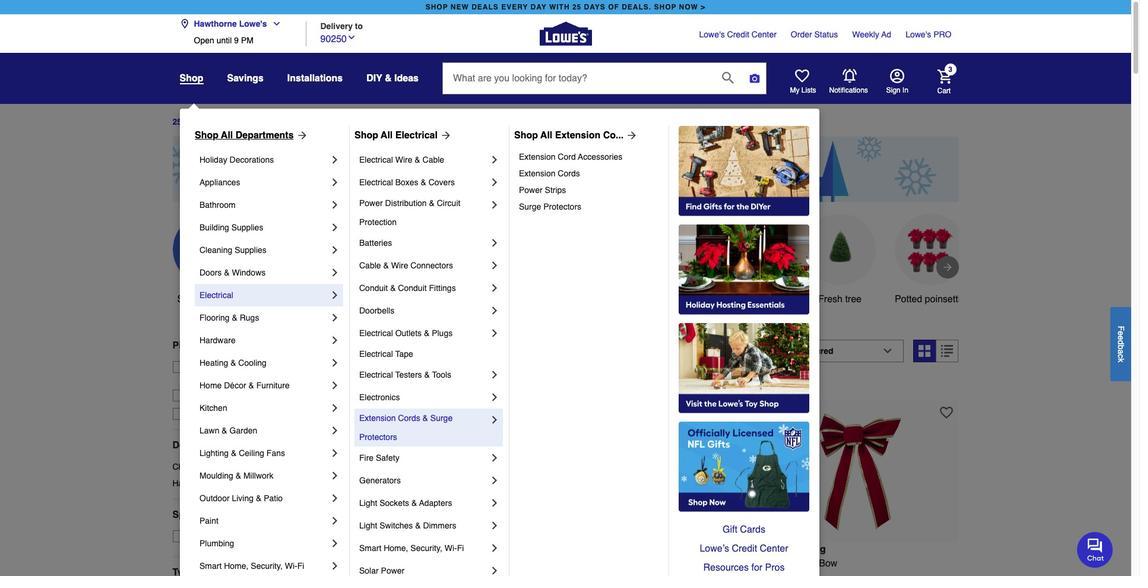 Task type: describe. For each thing, give the bounding box(es) containing it.
paint
[[200, 516, 219, 526]]

protection
[[360, 217, 397, 227]]

electrical for electrical tape
[[360, 349, 393, 359]]

& inside lighting & ceiling fans link
[[231, 449, 237, 458]]

center for lowe's credit center
[[752, 30, 777, 39]]

chevron right image for doorbells
[[489, 305, 501, 317]]

extension up extension cord accessories
[[555, 130, 601, 141]]

count inside 100-count 20.62-ft multicolor incandescent plug-in christmas string lights
[[574, 558, 600, 569]]

strips
[[545, 185, 567, 195]]

chevron right image for batteries
[[489, 237, 501, 249]]

bathroom link
[[200, 194, 329, 216]]

free
[[190, 362, 208, 372]]

pickup & delivery
[[173, 340, 253, 351]]

25 days of deals
[[173, 117, 239, 127]]

0 horizontal spatial security,
[[251, 562, 283, 571]]

5013254527 element
[[761, 379, 817, 391]]

electrical up electrical wire & cable "link"
[[396, 130, 438, 141]]

cable inside "link"
[[423, 155, 445, 165]]

electrical tape link
[[360, 345, 501, 364]]

gift
[[723, 525, 738, 535]]

lighting
[[200, 449, 229, 458]]

chevron right image for lawn & garden
[[329, 425, 341, 437]]

shop all deals button
[[173, 214, 244, 307]]

1 vertical spatial smart home, security, wi-fi
[[200, 562, 304, 571]]

chevron right image for cable & wire connectors
[[489, 260, 501, 272]]

hawthorne lowe's button
[[180, 12, 286, 36]]

shop all electrical
[[355, 130, 438, 141]]

& inside electrical testers & tools link
[[425, 370, 430, 380]]

string inside 100-count 20.62-ft multicolor incandescent plug-in christmas string lights
[[633, 573, 658, 576]]

smart home, security, wi-fi link for chevron right image related to smart home, security, wi-fi
[[360, 537, 489, 560]]

electrical wire & cable
[[360, 155, 445, 165]]

1 horizontal spatial smart home, security, wi-fi
[[360, 544, 464, 553]]

extension cords & surge protectors link
[[360, 409, 489, 447]]

1 vertical spatial pickup
[[232, 362, 257, 372]]

0 vertical spatial wi-
[[445, 544, 457, 553]]

white inside button
[[738, 294, 762, 305]]

100- inside 100-count 20.62-ft multicolor incandescent plug-in christmas string lights
[[555, 558, 574, 569]]

100-count 20.62-ft multicolor incandescent plug-in christmas string lights
[[555, 558, 737, 576]]

testers
[[396, 370, 422, 380]]

heating & cooling
[[200, 358, 267, 368]]

tree for artificial tree
[[308, 294, 325, 305]]

artificial tree button
[[263, 214, 334, 307]]

white inside holiday living 100-count 20.62-ft white incandescent plug- in christmas string lights
[[431, 558, 455, 569]]

sockets
[[380, 499, 409, 508]]

sign
[[887, 86, 901, 94]]

lights inside holiday living 100-count 20.62-ft white incandescent plug- in christmas string lights
[[432, 573, 458, 576]]

light for light sockets & adapters
[[360, 499, 378, 508]]

compare for '5013254527' element
[[783, 381, 817, 390]]

compare for 1001813120 element
[[370, 381, 405, 390]]

power for power strips
[[519, 185, 543, 195]]

fi for smart home, security, wi-fi's chevron right icon
[[298, 562, 304, 571]]

0 vertical spatial protectors
[[544, 202, 582, 212]]

lowe's inside hawthorne lowe's button
[[239, 19, 267, 29]]

& inside flooring & rugs link
[[232, 313, 238, 323]]

electrical up flooring
[[200, 291, 233, 300]]

lowe's home improvement account image
[[890, 69, 905, 83]]

in inside holiday living 100-count 20.62-ft white incandescent plug- in christmas string lights
[[349, 573, 357, 576]]

lighting & ceiling fans link
[[200, 442, 329, 465]]

f
[[1117, 326, 1127, 331]]

lights inside 100-count 20.62-ft multicolor incandescent plug-in christmas string lights
[[661, 573, 686, 576]]

2 horizontal spatial arrow right image
[[942, 261, 954, 273]]

chevron right image for moulding & millwork
[[329, 470, 341, 482]]

0 vertical spatial savings
[[227, 73, 264, 84]]

0 horizontal spatial departments
[[173, 440, 231, 451]]

shop for shop all departments
[[195, 130, 219, 141]]

solar
[[360, 566, 379, 576]]

decorations for hanukkah decorations
[[212, 479, 257, 488]]

covers
[[429, 178, 455, 187]]

electrical for electrical testers & tools
[[360, 370, 393, 380]]

shop all electrical link
[[355, 128, 452, 143]]

diy
[[367, 73, 383, 84]]

2 shop from the left
[[655, 3, 677, 11]]

chevron right image for electrical testers & tools
[[489, 369, 501, 381]]

chat invite button image
[[1078, 532, 1114, 568]]

led
[[380, 294, 398, 305]]

cords for extension cords & surge protectors
[[398, 414, 421, 423]]

& inside electrical boxes & covers link
[[421, 178, 427, 187]]

deals
[[472, 3, 499, 11]]

christmas inside holiday living 100-count 20.62-ft white incandescent plug- in christmas string lights
[[360, 573, 402, 576]]

circuit
[[437, 198, 461, 208]]

chevron right image for smart home, security, wi-fi
[[489, 543, 501, 554]]

chevron right image for generators
[[489, 475, 501, 487]]

fans
[[267, 449, 285, 458]]

& up heating
[[206, 340, 213, 351]]

arrow right image for shop all departments
[[294, 130, 308, 141]]

hanging decoration button
[[624, 214, 696, 321]]

smart home, security, wi-fi link for smart home, security, wi-fi's chevron right icon
[[200, 555, 329, 576]]

day
[[531, 3, 547, 11]]

every
[[502, 3, 528, 11]]

1 horizontal spatial departments
[[236, 130, 294, 141]]

grid view image
[[920, 345, 931, 357]]

0 horizontal spatial christmas
[[173, 462, 210, 472]]

stores
[[297, 374, 319, 384]]

cart
[[938, 86, 952, 95]]

electronics
[[360, 393, 400, 402]]

k
[[1117, 358, 1127, 362]]

& inside conduit & conduit fittings link
[[391, 283, 396, 293]]

at:
[[284, 362, 293, 372]]

1 vertical spatial smart
[[200, 562, 222, 571]]

decorations for holiday decorations
[[230, 155, 274, 165]]

lowe's inside lowe's pro link
[[906, 30, 932, 39]]

plugs
[[432, 329, 453, 338]]

products
[[377, 346, 431, 362]]

deals.
[[622, 3, 652, 11]]

& inside "hawthorne lowe's & nearby stores" button
[[261, 374, 267, 384]]

d
[[1117, 340, 1127, 345]]

chevron right image for cleaning supplies
[[329, 244, 341, 256]]

chevron right image for electronics
[[489, 392, 501, 403]]

& inside cable & wire connectors link
[[384, 261, 389, 270]]

chevron right image for light sockets & adapters
[[489, 497, 501, 509]]

holiday for holiday living 100-count 20.62-ft white incandescent plug- in christmas string lights
[[349, 544, 383, 555]]

& inside outdoor living & patio link
[[256, 494, 262, 503]]

chevron right image for appliances
[[329, 176, 341, 188]]

0 vertical spatial deals
[[217, 117, 239, 127]]

patio
[[264, 494, 283, 503]]

accessories
[[578, 152, 623, 162]]

extension for extension cord accessories
[[519, 152, 556, 162]]

holiday for holiday living 8.5-in w red bow
[[761, 544, 796, 555]]

windows
[[232, 268, 266, 278]]

weekly
[[853, 30, 880, 39]]

1 vertical spatial cable
[[360, 261, 381, 270]]

& inside lawn & garden link
[[222, 426, 227, 436]]

chevron right image for kitchen
[[329, 402, 341, 414]]

1 vertical spatial wire
[[391, 261, 409, 270]]

lowe's home improvement notification center image
[[843, 69, 857, 83]]

100- inside holiday living 100-count 20.62-ft white incandescent plug- in christmas string lights
[[349, 558, 368, 569]]

living for count
[[386, 544, 414, 555]]

& inside home décor & furniture link
[[249, 381, 254, 390]]

diy & ideas button
[[367, 68, 419, 89]]

electrical boxes & covers link
[[360, 171, 489, 194]]

in inside 100-count 20.62-ft multicolor incandescent plug-in christmas string lights
[[577, 573, 585, 576]]

search image
[[723, 72, 734, 83]]

to
[[355, 21, 363, 31]]

chevron right image for electrical outlets & plugs
[[489, 327, 501, 339]]

shop all deals
[[177, 294, 239, 305]]

deals inside button
[[215, 294, 239, 305]]

c
[[1117, 354, 1127, 358]]

status
[[815, 30, 839, 39]]

0 vertical spatial pickup
[[173, 340, 204, 351]]

holiday decorations link
[[200, 149, 329, 171]]

0 vertical spatial smart
[[360, 544, 382, 553]]

power distribution & circuit protection link
[[360, 194, 489, 232]]

fresh tree button
[[805, 214, 876, 307]]

& inside extension cords & surge protectors
[[423, 414, 428, 423]]

doors & windows link
[[200, 261, 329, 284]]

connectors
[[411, 261, 453, 270]]

1 horizontal spatial home,
[[384, 544, 409, 553]]

pro
[[934, 30, 952, 39]]

20.62- inside 100-count 20.62-ft multicolor incandescent plug-in christmas string lights
[[602, 558, 629, 569]]

lowe's inside "hawthorne lowe's & nearby stores" button
[[233, 374, 259, 384]]

tree for fresh tree
[[846, 294, 862, 305]]

lowe's home improvement logo image
[[540, 7, 592, 60]]

chevron right image for building supplies
[[329, 222, 341, 234]]

heating
[[200, 358, 228, 368]]

1 horizontal spatial savings button
[[444, 214, 515, 307]]

1001813120 element
[[349, 379, 405, 391]]

doors
[[200, 268, 222, 278]]

lawn & garden link
[[200, 420, 329, 442]]

days
[[584, 3, 606, 11]]

moulding & millwork link
[[200, 465, 329, 487]]

center for lowe's credit center
[[760, 544, 789, 554]]

& inside heating & cooling link
[[231, 358, 236, 368]]

holiday living 8.5-in w red bow
[[761, 544, 838, 569]]

electrical for electrical outlets & plugs
[[360, 329, 393, 338]]

chevron right image for plumbing
[[329, 538, 341, 550]]

shop for shop all electrical
[[355, 130, 379, 141]]

surge inside extension cords & surge protectors
[[431, 414, 453, 423]]

hanging decoration
[[638, 294, 682, 319]]

& inside light sockets & adapters link
[[412, 499, 417, 508]]

chevron down image
[[267, 19, 281, 29]]

surge protectors
[[519, 202, 582, 212]]

1 vertical spatial 25
[[173, 117, 182, 127]]

extension cord accessories
[[519, 152, 623, 162]]

hawthorne lowe's
[[194, 19, 267, 29]]

fire safety
[[360, 453, 400, 463]]

1 conduit from the left
[[360, 283, 388, 293]]

supplies for cleaning supplies
[[235, 245, 267, 255]]

count inside holiday living 100-count 20.62-ft white incandescent plug- in christmas string lights
[[368, 558, 393, 569]]

generators
[[360, 476, 401, 486]]

lowe's home improvement cart image
[[938, 69, 952, 83]]

chevron right image for power distribution & circuit protection
[[489, 199, 501, 211]]

chevron right image for conduit & conduit fittings
[[489, 282, 501, 294]]

& inside electrical wire & cable "link"
[[415, 155, 421, 165]]

f e e d b a c k
[[1117, 326, 1127, 362]]

0 vertical spatial security,
[[411, 544, 443, 553]]

flooring & rugs
[[200, 313, 259, 323]]

2 e from the top
[[1117, 336, 1127, 340]]

weekly ad
[[853, 30, 892, 39]]

arrow right image
[[438, 130, 452, 141]]

diy & ideas
[[367, 73, 419, 84]]

1 shop from the left
[[426, 3, 448, 11]]

chevron right image for bathroom
[[329, 199, 341, 211]]



Task type: vqa. For each thing, say whether or not it's contained in the screenshot.
Security,
yes



Task type: locate. For each thing, give the bounding box(es) containing it.
arrow right image inside shop all departments link
[[294, 130, 308, 141]]

0 horizontal spatial compare
[[370, 381, 405, 390]]

& left rugs
[[232, 313, 238, 323]]

1 vertical spatial white
[[431, 558, 455, 569]]

1 string from the left
[[405, 573, 430, 576]]

lowe's down free store pickup today at:
[[233, 374, 259, 384]]

0 vertical spatial wire
[[396, 155, 413, 165]]

2 100- from the left
[[555, 558, 574, 569]]

shop all extension co...
[[515, 130, 624, 141]]

lawn & garden
[[200, 426, 257, 436]]

1 horizontal spatial conduit
[[398, 283, 427, 293]]

in left w
[[778, 558, 785, 569]]

surge down electronics link in the bottom left of the page
[[431, 414, 453, 423]]

supplies up windows
[[235, 245, 267, 255]]

extension for extension cords
[[519, 169, 556, 178]]

light for light switches & dimmers
[[360, 521, 378, 531]]

0 horizontal spatial in
[[435, 346, 447, 362]]

& inside doors & windows link
[[224, 268, 230, 278]]

heart outline image
[[735, 406, 748, 419]]

living down 'hanukkah decorations' link
[[232, 494, 254, 503]]

>
[[701, 3, 706, 11]]

days
[[184, 117, 204, 127]]

chevron right image for doors & windows
[[329, 267, 341, 279]]

outdoor living & patio link
[[200, 487, 329, 510]]

1 incandescent from the left
[[458, 558, 514, 569]]

1 horizontal spatial incandescent
[[680, 558, 737, 569]]

departments down lawn
[[173, 440, 231, 451]]

1 vertical spatial savings
[[462, 294, 496, 305]]

cords inside "link"
[[558, 169, 580, 178]]

decorations for christmas decorations
[[212, 462, 257, 472]]

cord
[[558, 152, 576, 162]]

kitchen
[[200, 403, 227, 413]]

smart up solar
[[360, 544, 382, 553]]

extension up power strips
[[519, 169, 556, 178]]

home
[[200, 381, 222, 390]]

ft inside 100-count 20.62-ft multicolor incandescent plug-in christmas string lights
[[629, 558, 635, 569]]

1 horizontal spatial 20.62-
[[602, 558, 629, 569]]

& inside light switches & dimmers link
[[415, 521, 421, 531]]

all up electrical wire & cable on the left top
[[381, 130, 393, 141]]

ft down light switches & dimmers link at the bottom of the page
[[423, 558, 428, 569]]

fast
[[190, 409, 207, 419]]

light left "switches"
[[360, 521, 378, 531]]

0 horizontal spatial white
[[431, 558, 455, 569]]

all down the 25 days of deals
[[221, 130, 233, 141]]

incandescent inside 100-count 20.62-ft multicolor incandescent plug-in christmas string lights
[[680, 558, 737, 569]]

living for in
[[798, 544, 826, 555]]

chevron right image for solar power
[[489, 565, 501, 576]]

1 horizontal spatial plug-
[[555, 573, 577, 576]]

deals up the flooring & rugs on the left bottom of the page
[[215, 294, 239, 305]]

supplies up cleaning supplies
[[232, 223, 263, 232]]

electrical for electrical boxes & covers
[[360, 178, 393, 187]]

fittings
[[429, 283, 456, 293]]

0 horizontal spatial 100-
[[349, 558, 368, 569]]

hawthorne down store in the left bottom of the page
[[190, 374, 231, 384]]

1 count from the left
[[368, 558, 393, 569]]

0 horizontal spatial incandescent
[[458, 558, 514, 569]]

& left dimmers
[[415, 521, 421, 531]]

living down "switches"
[[386, 544, 414, 555]]

living inside holiday living 100-count 20.62-ft white incandescent plug- in christmas string lights
[[386, 544, 414, 555]]

chevron right image for outdoor living & patio
[[329, 493, 341, 505]]

0 horizontal spatial savings
[[227, 73, 264, 84]]

shop inside button
[[177, 294, 200, 305]]

fi down the plumbing link
[[298, 562, 304, 571]]

0 horizontal spatial protectors
[[360, 433, 397, 442]]

cable up "covers"
[[423, 155, 445, 165]]

2 lights from the left
[[661, 573, 686, 576]]

security,
[[411, 544, 443, 553], [251, 562, 283, 571]]

cords down extension cord accessories
[[558, 169, 580, 178]]

0 horizontal spatial ft
[[423, 558, 428, 569]]

arrow right image inside shop all extension co... link
[[624, 130, 638, 141]]

1 vertical spatial wi-
[[285, 562, 298, 571]]

100-
[[349, 558, 368, 569], [555, 558, 574, 569]]

0 vertical spatial shop
[[180, 73, 204, 84]]

camera image
[[749, 72, 761, 84]]

shop new deals every day with 25 days of deals. shop now > link
[[424, 0, 709, 14]]

e up the b
[[1117, 336, 1127, 340]]

2 20.62- from the left
[[602, 558, 629, 569]]

0 vertical spatial savings button
[[227, 68, 264, 89]]

lights down dimmers
[[432, 573, 458, 576]]

3 shop from the left
[[515, 130, 538, 141]]

extension inside "link"
[[519, 169, 556, 178]]

artificial
[[272, 294, 306, 305]]

chevron right image for lighting & ceiling fans
[[329, 447, 341, 459]]

tree inside artificial tree button
[[308, 294, 325, 305]]

on sale
[[194, 532, 224, 541]]

lowe's left pro
[[906, 30, 932, 39]]

security, down the plumbing link
[[251, 562, 283, 571]]

christmas inside 100-count 20.62-ft multicolor incandescent plug-in christmas string lights
[[588, 573, 631, 576]]

& down today at bottom
[[261, 374, 267, 384]]

1 vertical spatial deals
[[215, 294, 239, 305]]

1 compare from the left
[[370, 381, 405, 390]]

tree inside fresh tree button
[[846, 294, 862, 305]]

lights down multicolor on the bottom of page
[[661, 573, 686, 576]]

home, down "switches"
[[384, 544, 409, 553]]

0 vertical spatial credit
[[728, 30, 750, 39]]

1 horizontal spatial savings
[[462, 294, 496, 305]]

location image
[[180, 19, 189, 29]]

smart home, security, wi-fi link
[[360, 537, 489, 560], [200, 555, 329, 576]]

a
[[1117, 349, 1127, 354]]

& right store in the left bottom of the page
[[231, 358, 236, 368]]

1 horizontal spatial 25
[[573, 3, 582, 11]]

electrical wire & cable link
[[360, 149, 489, 171]]

holiday decorations
[[200, 155, 274, 165]]

chevron right image for holiday decorations
[[329, 154, 341, 166]]

building
[[200, 223, 229, 232]]

2 horizontal spatial in
[[903, 86, 909, 94]]

0 horizontal spatial smart home, security, wi-fi
[[200, 562, 304, 571]]

electrical left boxes
[[360, 178, 393, 187]]

building supplies
[[200, 223, 263, 232]]

0 vertical spatial 25
[[573, 3, 582, 11]]

pros
[[766, 563, 785, 573]]

lowe's home improvement lists image
[[795, 69, 810, 83]]

delivery up lawn & garden
[[209, 409, 239, 419]]

wire inside "link"
[[396, 155, 413, 165]]

1 horizontal spatial wi-
[[445, 544, 457, 553]]

& up electrical boxes & covers link
[[415, 155, 421, 165]]

shop for shop all extension co...
[[515, 130, 538, 141]]

chevron right image for hardware
[[329, 335, 341, 346]]

decoration
[[638, 308, 682, 319]]

& up led
[[391, 283, 396, 293]]

0 horizontal spatial pickup
[[173, 340, 204, 351]]

1 horizontal spatial arrow right image
[[624, 130, 638, 141]]

1 horizontal spatial in
[[778, 558, 785, 569]]

chevron right image for extension cords & surge protectors
[[489, 414, 501, 426]]

protectors down the strips
[[544, 202, 582, 212]]

string down multicolor on the bottom of page
[[633, 573, 658, 576]]

extension cord accessories link
[[519, 149, 661, 165]]

credit for lowe's
[[728, 30, 750, 39]]

cords down electronics link in the bottom left of the page
[[398, 414, 421, 423]]

shop new deals every day with 25 days of deals. shop now >
[[426, 3, 706, 11]]

& left ceiling
[[231, 449, 237, 458]]

credit inside lowe's credit center link
[[728, 30, 750, 39]]

electrical testers & tools link
[[360, 364, 489, 386]]

fi for chevron right image related to smart home, security, wi-fi
[[457, 544, 464, 553]]

find gifts for the diyer. image
[[679, 126, 810, 216]]

electrical inside "link"
[[360, 155, 393, 165]]

& left the circuit
[[429, 198, 435, 208]]

lists
[[802, 86, 817, 94]]

20.62- inside holiday living 100-count 20.62-ft white incandescent plug- in christmas string lights
[[396, 558, 423, 569]]

1 vertical spatial delivery
[[216, 340, 253, 351]]

chevron right image for heating & cooling
[[329, 357, 341, 369]]

0 vertical spatial hawthorne
[[194, 19, 237, 29]]

extension for extension cords & surge protectors
[[360, 414, 396, 423]]

departments element
[[173, 440, 330, 452]]

center inside lowe's credit center link
[[752, 30, 777, 39]]

protectors inside extension cords & surge protectors
[[360, 433, 397, 442]]

cleaning supplies
[[200, 245, 267, 255]]

1 vertical spatial hawthorne
[[190, 374, 231, 384]]

moulding
[[200, 471, 233, 481]]

& left millwork
[[236, 471, 241, 481]]

chevron right image for fire safety
[[489, 452, 501, 464]]

1 horizontal spatial ft
[[629, 558, 635, 569]]

1 horizontal spatial fi
[[457, 544, 464, 553]]

tree right "fresh"
[[846, 294, 862, 305]]

power strips
[[519, 185, 567, 195]]

holiday up appliances
[[200, 155, 227, 165]]

0 horizontal spatial conduit
[[360, 283, 388, 293]]

officially licensed n f l gifts. shop now. image
[[679, 422, 810, 512]]

living inside holiday living 8.5-in w red bow
[[798, 544, 826, 555]]

holiday inside the holiday decorations link
[[200, 155, 227, 165]]

25 right the with
[[573, 3, 582, 11]]

0 vertical spatial power
[[519, 185, 543, 195]]

smart down plumbing
[[200, 562, 222, 571]]

2 count from the left
[[574, 558, 600, 569]]

all for electrical
[[381, 130, 393, 141]]

0 horizontal spatial smart
[[200, 562, 222, 571]]

in
[[903, 86, 909, 94], [349, 573, 357, 576], [577, 573, 585, 576]]

holiday inside holiday living 8.5-in w red bow
[[761, 544, 796, 555]]

supplies
[[232, 223, 263, 232], [235, 245, 267, 255]]

notifications
[[830, 86, 869, 94]]

0 horizontal spatial string
[[405, 573, 430, 576]]

chevron right image for home décor & furniture
[[329, 380, 341, 392]]

surge protectors link
[[519, 198, 661, 215]]

2 vertical spatial power
[[381, 566, 405, 576]]

string right solar power
[[405, 573, 430, 576]]

extension inside extension cords & surge protectors
[[360, 414, 396, 423]]

all up flooring
[[202, 294, 212, 305]]

incandescent inside holiday living 100-count 20.62-ft white incandescent plug- in christmas string lights
[[458, 558, 514, 569]]

surge down power strips
[[519, 202, 542, 212]]

conduit & conduit fittings link
[[360, 277, 489, 300]]

1 vertical spatial plug-
[[555, 573, 577, 576]]

e up d
[[1117, 331, 1127, 336]]

1 lights from the left
[[432, 573, 458, 576]]

cords inside extension cords & surge protectors
[[398, 414, 421, 423]]

1 e from the top
[[1117, 331, 1127, 336]]

2 compare from the left
[[783, 381, 817, 390]]

0 horizontal spatial cable
[[360, 261, 381, 270]]

shop up electrical wire & cable on the left top
[[355, 130, 379, 141]]

& inside moulding & millwork link
[[236, 471, 241, 481]]

chevron right image for flooring & rugs
[[329, 312, 341, 324]]

& inside electrical outlets & plugs link
[[424, 329, 430, 338]]

1 vertical spatial cords
[[398, 414, 421, 423]]

cords for extension cords
[[558, 169, 580, 178]]

center left order
[[752, 30, 777, 39]]

1 light from the top
[[360, 499, 378, 508]]

chevron right image for electrical
[[329, 289, 341, 301]]

2 horizontal spatial living
[[798, 544, 826, 555]]

25
[[573, 3, 582, 11], [173, 117, 182, 127]]

cable
[[423, 155, 445, 165], [360, 261, 381, 270]]

& inside diy & ideas 'button'
[[385, 73, 392, 84]]

all for extension
[[541, 130, 553, 141]]

0 horizontal spatial surge
[[431, 414, 453, 423]]

open until 9 pm
[[194, 36, 254, 45]]

fresh tree
[[819, 294, 862, 305]]

shop for shop all deals
[[177, 294, 200, 305]]

paint link
[[200, 510, 329, 532]]

0 horizontal spatial fi
[[298, 562, 304, 571]]

0 horizontal spatial 25
[[173, 117, 182, 127]]

tree right artificial on the left of page
[[308, 294, 325, 305]]

power distribution & circuit protection
[[360, 198, 463, 227]]

plug-
[[517, 558, 539, 569], [555, 573, 577, 576]]

chevron right image
[[329, 154, 341, 166], [489, 154, 501, 166], [489, 176, 501, 188], [329, 199, 341, 211], [489, 199, 501, 211], [329, 267, 341, 279], [329, 289, 341, 301], [489, 305, 501, 317], [329, 312, 341, 324], [329, 335, 341, 346], [329, 357, 341, 369], [329, 380, 341, 392], [329, 402, 341, 414], [329, 425, 341, 437], [329, 447, 341, 459], [329, 515, 341, 527], [329, 538, 341, 550], [329, 560, 341, 572]]

lowe's down >
[[700, 30, 725, 39]]

198
[[349, 346, 373, 362]]

1 horizontal spatial string
[[633, 573, 658, 576]]

electronics link
[[360, 386, 489, 409]]

cleaning
[[200, 245, 233, 255]]

plug- inside 100-count 20.62-ft multicolor incandescent plug-in christmas string lights
[[555, 573, 577, 576]]

extension down electronics
[[360, 414, 396, 423]]

shop button
[[180, 72, 204, 84]]

protectors up fire safety
[[360, 433, 397, 442]]

pickup up hawthorne lowe's & nearby stores
[[232, 362, 257, 372]]

1 20.62- from the left
[[396, 558, 423, 569]]

power right solar
[[381, 566, 405, 576]]

shop all departments link
[[195, 128, 308, 143]]

electrical up electronics
[[360, 370, 393, 380]]

holiday inside holiday living 100-count 20.62-ft white incandescent plug- in christmas string lights
[[349, 544, 383, 555]]

chevron down image
[[347, 32, 357, 42]]

1 vertical spatial home,
[[224, 562, 249, 571]]

electrical left 'tape'
[[360, 349, 393, 359]]

extension up extension cords
[[519, 152, 556, 162]]

shop left "now" at the top of page
[[655, 3, 677, 11]]

deals right of
[[217, 117, 239, 127]]

savings
[[227, 73, 264, 84], [462, 294, 496, 305]]

appliances link
[[200, 171, 329, 194]]

electrical down doorbells
[[360, 329, 393, 338]]

& left plugs
[[424, 329, 430, 338]]

& right the diy
[[385, 73, 392, 84]]

holiday up solar
[[349, 544, 383, 555]]

chevron right image
[[329, 176, 341, 188], [329, 222, 341, 234], [489, 237, 501, 249], [329, 244, 341, 256], [489, 260, 501, 272], [489, 282, 501, 294], [489, 327, 501, 339], [489, 369, 501, 381], [489, 392, 501, 403], [489, 414, 501, 426], [489, 452, 501, 464], [329, 470, 341, 482], [489, 475, 501, 487], [329, 493, 341, 505], [489, 497, 501, 509], [489, 520, 501, 532], [489, 543, 501, 554], [489, 565, 501, 576]]

& right lawn
[[222, 426, 227, 436]]

in inside button
[[903, 86, 909, 94]]

1 100- from the left
[[349, 558, 368, 569]]

1 shop from the left
[[195, 130, 219, 141]]

with
[[550, 3, 570, 11]]

1 horizontal spatial smart home, security, wi-fi link
[[360, 537, 489, 560]]

0 vertical spatial home,
[[384, 544, 409, 553]]

chevron right image for smart home, security, wi-fi
[[329, 560, 341, 572]]

0 horizontal spatial wi-
[[285, 562, 298, 571]]

1 horizontal spatial living
[[386, 544, 414, 555]]

2 ft from the left
[[629, 558, 635, 569]]

1 vertical spatial in
[[778, 558, 785, 569]]

all inside button
[[202, 294, 212, 305]]

1 vertical spatial savings button
[[444, 214, 515, 307]]

1 horizontal spatial pickup
[[232, 362, 257, 372]]

home, down plumbing
[[224, 562, 249, 571]]

chevron right image for paint
[[329, 515, 341, 527]]

0 vertical spatial white
[[738, 294, 762, 305]]

lowe's credit center
[[700, 544, 789, 554]]

wi-
[[445, 544, 457, 553], [285, 562, 298, 571]]

adapters
[[419, 499, 452, 508]]

lowe's
[[239, 19, 267, 29], [700, 30, 725, 39], [906, 30, 932, 39], [233, 374, 259, 384]]

2 string from the left
[[633, 573, 658, 576]]

home,
[[384, 544, 409, 553], [224, 562, 249, 571]]

1 horizontal spatial security,
[[411, 544, 443, 553]]

2 light from the top
[[360, 521, 378, 531]]

2 incandescent from the left
[[680, 558, 737, 569]]

decorations
[[230, 155, 274, 165], [506, 346, 588, 362], [212, 462, 257, 472], [212, 479, 257, 488]]

count
[[368, 558, 393, 569], [574, 558, 600, 569]]

1 horizontal spatial white
[[738, 294, 762, 305]]

electrical outlets & plugs
[[360, 329, 453, 338]]

holiday for holiday decorations
[[200, 155, 227, 165]]

lowe's up 'pm'
[[239, 19, 267, 29]]

& right boxes
[[421, 178, 427, 187]]

1 vertical spatial center
[[760, 544, 789, 554]]

2 vertical spatial delivery
[[209, 409, 239, 419]]

red
[[800, 558, 817, 569]]

plug- inside holiday living 100-count 20.62-ft white incandescent plug- in christmas string lights
[[517, 558, 539, 569]]

supplies for building supplies
[[232, 223, 263, 232]]

0 vertical spatial cords
[[558, 169, 580, 178]]

living for patio
[[232, 494, 254, 503]]

list view image
[[942, 345, 954, 357]]

holiday up the 8.5-
[[761, 544, 796, 555]]

wire up the 'conduit & conduit fittings'
[[391, 261, 409, 270]]

delivery up 90250
[[321, 21, 353, 31]]

living up the red
[[798, 544, 826, 555]]

0 vertical spatial departments
[[236, 130, 294, 141]]

& left tools
[[425, 370, 430, 380]]

savings up 198 products in holiday decorations
[[462, 294, 496, 305]]

power inside power distribution & circuit protection
[[360, 198, 383, 208]]

& inside power distribution & circuit protection
[[429, 198, 435, 208]]

chevron right image for electrical boxes & covers
[[489, 176, 501, 188]]

chevron right image for electrical wire & cable
[[489, 154, 501, 166]]

boxes
[[396, 178, 419, 187]]

power left the strips
[[519, 185, 543, 195]]

power inside solar power link
[[381, 566, 405, 576]]

0 vertical spatial cable
[[423, 155, 445, 165]]

shop for shop
[[180, 73, 204, 84]]

Search Query text field
[[443, 63, 713, 94]]

flooring
[[200, 313, 230, 323]]

credit inside lowe's credit center link
[[732, 544, 758, 554]]

25 inside the shop new deals every day with 25 days of deals. shop now > link
[[573, 3, 582, 11]]

of
[[206, 117, 214, 127]]

home décor & furniture link
[[200, 374, 329, 397]]

holiday down plugs
[[450, 346, 502, 362]]

multicolor
[[637, 558, 678, 569]]

home décor & furniture
[[200, 381, 290, 390]]

2 shop from the left
[[355, 130, 379, 141]]

credit
[[728, 30, 750, 39], [732, 544, 758, 554]]

shop up extension cords
[[515, 130, 538, 141]]

1 horizontal spatial in
[[577, 573, 585, 576]]

25 days of deals. shop new deals every day. while supplies last. image
[[173, 137, 959, 202]]

e
[[1117, 331, 1127, 336], [1117, 336, 1127, 340]]

electrical down shop all electrical
[[360, 155, 393, 165]]

all for departments
[[221, 130, 233, 141]]

conduit down cable & wire connectors
[[398, 283, 427, 293]]

1 ft from the left
[[423, 558, 428, 569]]

order status
[[791, 30, 839, 39]]

0 horizontal spatial cords
[[398, 414, 421, 423]]

compare inside 1001813120 element
[[370, 381, 405, 390]]

all for deals
[[202, 294, 212, 305]]

hawthorne lowe's & nearby stores button
[[190, 373, 319, 385]]

ft inside holiday living 100-count 20.62-ft white incandescent plug- in christmas string lights
[[423, 558, 428, 569]]

shop down 25 days of deals 'link'
[[195, 130, 219, 141]]

None search field
[[443, 62, 767, 105]]

lowe's
[[700, 544, 730, 554]]

all up extension cord accessories
[[541, 130, 553, 141]]

& right doors
[[224, 268, 230, 278]]

holiday hosting essentials. image
[[679, 225, 810, 315]]

power inside power strips link
[[519, 185, 543, 195]]

2 horizontal spatial shop
[[515, 130, 538, 141]]

arrow right image
[[294, 130, 308, 141], [624, 130, 638, 141], [942, 261, 954, 273]]

safety
[[376, 453, 400, 463]]

0 vertical spatial supplies
[[232, 223, 263, 232]]

moulding & millwork
[[200, 471, 274, 481]]

gift cards
[[723, 525, 766, 535]]

in inside holiday living 8.5-in w red bow
[[778, 558, 785, 569]]

0 horizontal spatial plug-
[[517, 558, 539, 569]]

solar power link
[[360, 560, 489, 576]]

1 horizontal spatial 100-
[[555, 558, 574, 569]]

0 vertical spatial delivery
[[321, 21, 353, 31]]

wi- down the plumbing link
[[285, 562, 298, 571]]

1 horizontal spatial surge
[[519, 202, 542, 212]]

& down batteries
[[384, 261, 389, 270]]

center up the 8.5-
[[760, 544, 789, 554]]

0 vertical spatial surge
[[519, 202, 542, 212]]

0 horizontal spatial smart home, security, wi-fi link
[[200, 555, 329, 576]]

smart home, security, wi-fi link down dimmers
[[360, 537, 489, 560]]

light sockets & adapters
[[360, 499, 452, 508]]

living inside outdoor living & patio link
[[232, 494, 254, 503]]

lowe's inside lowe's credit center link
[[700, 30, 725, 39]]

20.62- left multicolor on the bottom of page
[[602, 558, 629, 569]]

sign in
[[887, 86, 909, 94]]

arrow right image up the holiday decorations link
[[294, 130, 308, 141]]

1 horizontal spatial count
[[574, 558, 600, 569]]

0 horizontal spatial tree
[[308, 294, 325, 305]]

0 horizontal spatial savings button
[[227, 68, 264, 89]]

0 vertical spatial center
[[752, 30, 777, 39]]

hawthorne for hawthorne lowe's & nearby stores
[[190, 374, 231, 384]]

1 horizontal spatial compare
[[783, 381, 817, 390]]

electrical for electrical wire & cable
[[360, 155, 393, 165]]

arrow right image for shop all extension co...
[[624, 130, 638, 141]]

0 horizontal spatial shop
[[426, 3, 448, 11]]

security, up solar power link
[[411, 544, 443, 553]]

credit for lowe's
[[732, 544, 758, 554]]

center inside lowe's credit center link
[[760, 544, 789, 554]]

in down plugs
[[435, 346, 447, 362]]

& right décor
[[249, 381, 254, 390]]

1 horizontal spatial cords
[[558, 169, 580, 178]]

visit the lowe's toy shop. image
[[679, 323, 810, 414]]

hawthorne up open until 9 pm
[[194, 19, 237, 29]]

heart outline image
[[941, 406, 954, 419]]

1 tree from the left
[[308, 294, 325, 305]]

string inside holiday living 100-count 20.62-ft white incandescent plug- in christmas string lights
[[405, 573, 430, 576]]

poinsettia
[[926, 294, 966, 305]]

2 conduit from the left
[[398, 283, 427, 293]]

chevron right image for light switches & dimmers
[[489, 520, 501, 532]]

ft left multicolor on the bottom of page
[[629, 558, 635, 569]]

power for power distribution & circuit protection
[[360, 198, 383, 208]]

1 vertical spatial light
[[360, 521, 378, 531]]

décor
[[224, 381, 246, 390]]

smart home, security, wi-fi link down paint link
[[200, 555, 329, 576]]

compare inside '5013254527' element
[[783, 381, 817, 390]]

1 vertical spatial supplies
[[235, 245, 267, 255]]

0 horizontal spatial count
[[368, 558, 393, 569]]

solar power
[[360, 566, 405, 576]]

hawthorne lowe's & nearby stores
[[190, 374, 319, 384]]

w
[[788, 558, 797, 569]]

2 tree from the left
[[846, 294, 862, 305]]

hardware link
[[200, 329, 329, 352]]

0 horizontal spatial home,
[[224, 562, 249, 571]]

hawthorne for hawthorne lowe's
[[194, 19, 237, 29]]

0 horizontal spatial arrow right image
[[294, 130, 308, 141]]

0 horizontal spatial 20.62-
[[396, 558, 423, 569]]

doorbells
[[360, 306, 395, 316]]

& down electronics link in the bottom left of the page
[[423, 414, 428, 423]]

lowe's pro link
[[906, 29, 952, 40]]

electrical link
[[200, 284, 329, 307]]

arrow right image up poinsettia
[[942, 261, 954, 273]]



